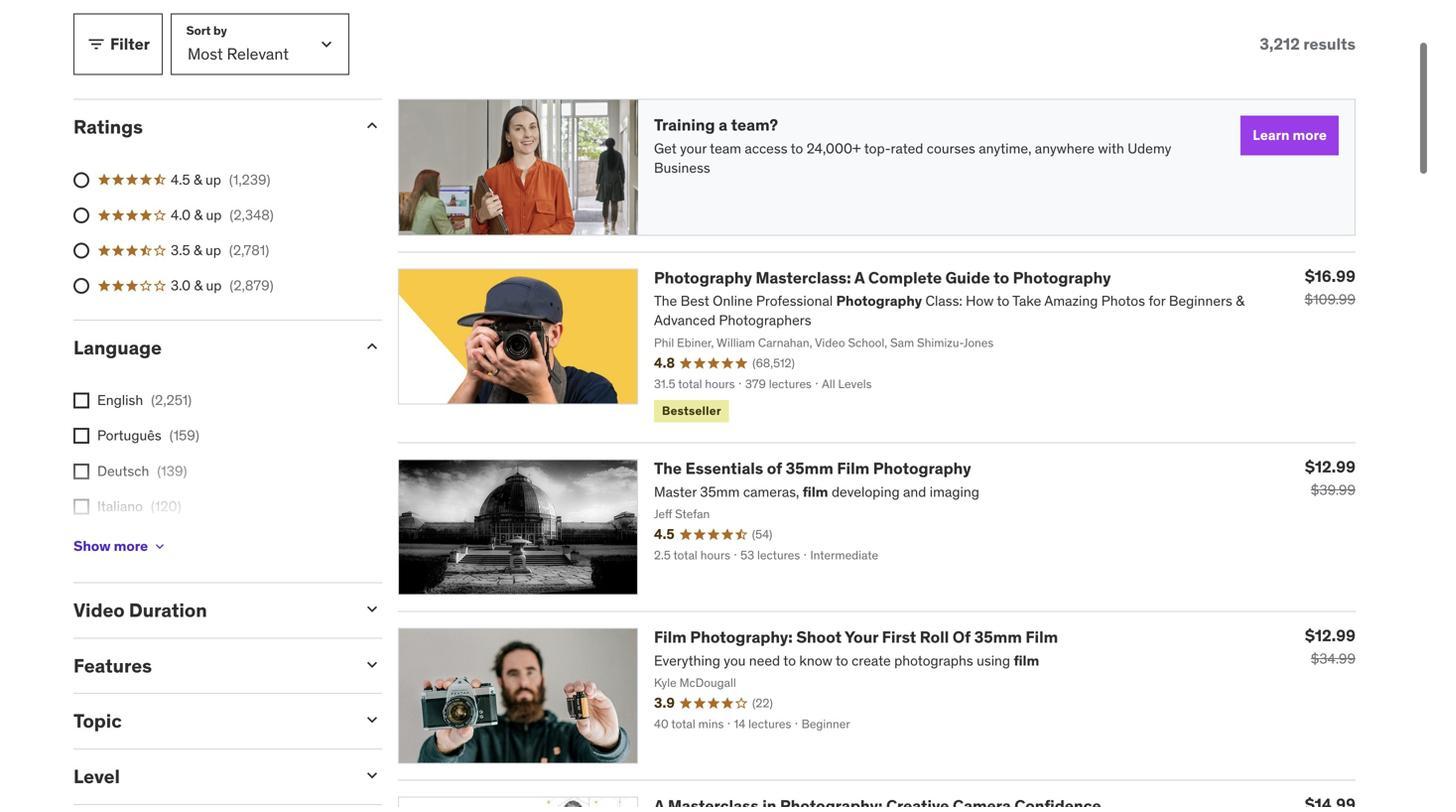 Task type: locate. For each thing, give the bounding box(es) containing it.
deutsch (139)
[[97, 462, 187, 480]]

english (2,251)
[[97, 391, 192, 409]]

roll
[[920, 627, 949, 647]]

more inside button
[[114, 537, 148, 555]]

ratings
[[73, 115, 143, 139]]

0 horizontal spatial to
[[791, 139, 804, 157]]

small image for video duration
[[362, 599, 382, 619]]

show more button
[[73, 527, 168, 566]]

3 & from the top
[[194, 241, 202, 259]]

complete
[[869, 267, 942, 288]]

small image for features
[[362, 655, 382, 674]]

0 horizontal spatial more
[[114, 537, 148, 555]]

the essentials of 35mm film photography link
[[654, 458, 972, 479]]

1 vertical spatial more
[[114, 537, 148, 555]]

filter button
[[73, 13, 163, 75]]

learn more link
[[1241, 116, 1339, 155]]

3 small image from the top
[[362, 765, 382, 785]]

1 up from the top
[[206, 171, 221, 189]]

& right '4.5'
[[194, 171, 202, 189]]

udemy
[[1128, 139, 1172, 157]]

(2,879)
[[230, 277, 274, 295]]

1 xsmall image from the top
[[73, 428, 89, 444]]

0 vertical spatial $12.99
[[1306, 457, 1356, 477]]

photography
[[654, 267, 752, 288], [1013, 267, 1111, 288], [873, 458, 972, 479]]

deutsch
[[97, 462, 149, 480]]

1 horizontal spatial film
[[837, 458, 870, 479]]

1 vertical spatial small image
[[362, 599, 382, 619]]

xsmall image
[[73, 393, 89, 409], [73, 499, 89, 515], [152, 539, 168, 555]]

1 vertical spatial $12.99
[[1306, 626, 1356, 646]]

0 vertical spatial 35mm
[[786, 458, 834, 479]]

2 & from the top
[[194, 206, 203, 224]]

your
[[680, 139, 707, 157]]

4.5 & up (1,239)
[[171, 171, 271, 189]]

italiano
[[97, 497, 143, 515]]

video
[[73, 598, 125, 622]]

1 vertical spatial xsmall image
[[73, 499, 89, 515]]

3 up from the top
[[206, 241, 221, 259]]

up right '4.5'
[[206, 171, 221, 189]]

more
[[1293, 126, 1327, 144], [114, 537, 148, 555]]

1 vertical spatial 35mm
[[975, 627, 1022, 647]]

3,212
[[1260, 34, 1300, 54]]

a
[[719, 115, 728, 135]]

filter
[[110, 34, 150, 54]]

$16.99 $109.99
[[1305, 266, 1356, 308]]

film photography: shoot your first roll of 35mm film
[[654, 627, 1059, 647]]

italiano (120)
[[97, 497, 181, 515]]

more for show more
[[114, 537, 148, 555]]

0 vertical spatial small image
[[362, 336, 382, 356]]

3.0
[[171, 277, 191, 295]]

35mm
[[786, 458, 834, 479], [975, 627, 1022, 647]]

português
[[97, 427, 162, 444]]

2 $12.99 from the top
[[1306, 626, 1356, 646]]

of
[[953, 627, 971, 647]]

small image
[[362, 336, 382, 356], [362, 599, 382, 619], [362, 765, 382, 785]]

xsmall image left "english"
[[73, 393, 89, 409]]

& right 3.0
[[194, 277, 203, 295]]

more right learn
[[1293, 126, 1327, 144]]

0 vertical spatial xsmall image
[[73, 428, 89, 444]]

& right 3.5
[[194, 241, 202, 259]]

$12.99 $39.99
[[1306, 457, 1356, 499]]

masterclass:
[[756, 267, 852, 288]]

up right 3.0
[[206, 277, 222, 295]]

&
[[194, 171, 202, 189], [194, 206, 203, 224], [194, 241, 202, 259], [194, 277, 203, 295]]

1 & from the top
[[194, 171, 202, 189]]

0 horizontal spatial photography
[[654, 267, 752, 288]]

1 horizontal spatial photography
[[873, 458, 972, 479]]

2 vertical spatial small image
[[362, 765, 382, 785]]

français
[[97, 533, 150, 550]]

2 up from the top
[[206, 206, 222, 224]]

2 vertical spatial xsmall image
[[152, 539, 168, 555]]

top-
[[864, 139, 891, 157]]

more for learn more
[[1293, 126, 1327, 144]]

up for 3.0 & up
[[206, 277, 222, 295]]

português (159)
[[97, 427, 199, 444]]

3,212 results status
[[1260, 34, 1356, 54]]

2 small image from the top
[[362, 599, 382, 619]]

show
[[73, 537, 111, 555]]

xsmall image left português
[[73, 428, 89, 444]]

$12.99
[[1306, 457, 1356, 477], [1306, 626, 1356, 646]]

4 & from the top
[[194, 277, 203, 295]]

essentials
[[686, 458, 764, 479]]

0 vertical spatial more
[[1293, 126, 1327, 144]]

more right show
[[114, 537, 148, 555]]

xsmall image left the italiano
[[73, 499, 89, 515]]

1 vertical spatial to
[[994, 267, 1010, 288]]

xsmall image for english
[[73, 393, 89, 409]]

with
[[1098, 139, 1125, 157]]

features button
[[73, 654, 346, 677]]

0 vertical spatial to
[[791, 139, 804, 157]]

xsmall image for português
[[73, 428, 89, 444]]

courses
[[927, 139, 976, 157]]

0 horizontal spatial film
[[654, 627, 687, 647]]

$12.99 for the essentials of 35mm film photography
[[1306, 457, 1356, 477]]

2 xsmall image from the top
[[73, 463, 89, 479]]

1 horizontal spatial more
[[1293, 126, 1327, 144]]

anytime,
[[979, 139, 1032, 157]]

xsmall image right 'français'
[[152, 539, 168, 555]]

to right access
[[791, 139, 804, 157]]

up right 4.0
[[206, 206, 222, 224]]

(159)
[[170, 427, 199, 444]]

4.0
[[171, 206, 191, 224]]

1 vertical spatial xsmall image
[[73, 463, 89, 479]]

duration
[[129, 598, 207, 622]]

4.5
[[171, 171, 190, 189]]

$12.99 up the $34.99
[[1306, 626, 1356, 646]]

1 small image from the top
[[362, 336, 382, 356]]

3.5
[[171, 241, 190, 259]]

up for 4.0 & up
[[206, 206, 222, 224]]

up right 3.5
[[206, 241, 221, 259]]

small image
[[86, 34, 106, 54], [362, 116, 382, 136], [362, 655, 382, 674], [362, 710, 382, 730]]

4 up from the top
[[206, 277, 222, 295]]

video duration
[[73, 598, 207, 622]]

& right 4.0
[[194, 206, 203, 224]]

language
[[73, 335, 162, 359]]

training
[[654, 115, 715, 135]]

up for 4.5 & up
[[206, 171, 221, 189]]

xsmall image
[[73, 428, 89, 444], [73, 463, 89, 479]]

to
[[791, 139, 804, 157], [994, 267, 1010, 288]]

0 vertical spatial xsmall image
[[73, 393, 89, 409]]

english
[[97, 391, 143, 409]]

film
[[837, 458, 870, 479], [654, 627, 687, 647], [1026, 627, 1059, 647]]

up
[[206, 171, 221, 189], [206, 206, 222, 224], [206, 241, 221, 259], [206, 277, 222, 295]]

1 $12.99 from the top
[[1306, 457, 1356, 477]]

to right "guide" on the top right of page
[[994, 267, 1010, 288]]

xsmall image left deutsch
[[73, 463, 89, 479]]

shoot
[[797, 627, 842, 647]]

$12.99 up the $39.99
[[1306, 457, 1356, 477]]

training a team? get your team access to 24,000+ top-rated courses anytime, anywhere with udemy business
[[654, 115, 1172, 177]]



Task type: describe. For each thing, give the bounding box(es) containing it.
xsmall image for deutsch
[[73, 463, 89, 479]]

language button
[[73, 335, 346, 359]]

learn more
[[1253, 126, 1327, 144]]

show more
[[73, 537, 148, 555]]

3.5 & up (2,781)
[[171, 241, 269, 259]]

3.0 & up (2,879)
[[171, 277, 274, 295]]

team?
[[731, 115, 778, 135]]

level button
[[73, 764, 346, 788]]

your
[[845, 627, 879, 647]]

$12.99 for film photography: shoot your first roll of 35mm film
[[1306, 626, 1356, 646]]

& for 4.0
[[194, 206, 203, 224]]

photography:
[[690, 627, 793, 647]]

access
[[745, 139, 788, 157]]

& for 3.0
[[194, 277, 203, 295]]

$109.99
[[1305, 290, 1356, 308]]

(2,781)
[[229, 241, 269, 259]]

topic button
[[73, 709, 346, 733]]

to inside training a team? get your team access to 24,000+ top-rated courses anytime, anywhere with udemy business
[[791, 139, 804, 157]]

0 horizontal spatial 35mm
[[786, 458, 834, 479]]

1 horizontal spatial 35mm
[[975, 627, 1022, 647]]

2 horizontal spatial film
[[1026, 627, 1059, 647]]

small image for ratings
[[362, 116, 382, 136]]

a
[[855, 267, 865, 288]]

team
[[710, 139, 742, 157]]

of
[[767, 458, 782, 479]]

$16.99
[[1305, 266, 1356, 286]]

xsmall image inside show more button
[[152, 539, 168, 555]]

xsmall image for italiano
[[73, 499, 89, 515]]

topic
[[73, 709, 122, 733]]

ratings button
[[73, 115, 346, 139]]

(2,348)
[[230, 206, 274, 224]]

$39.99
[[1311, 481, 1356, 499]]

1 horizontal spatial to
[[994, 267, 1010, 288]]

small image inside filter button
[[86, 34, 106, 54]]

up for 3.5 & up
[[206, 241, 221, 259]]

24,000+
[[807, 139, 861, 157]]

guide
[[946, 267, 990, 288]]

& for 4.5
[[194, 171, 202, 189]]

$34.99
[[1311, 650, 1356, 668]]

film photography: shoot your first roll of 35mm film link
[[654, 627, 1059, 647]]

(1,239)
[[229, 171, 271, 189]]

$12.99 $34.99
[[1306, 626, 1356, 668]]

video duration button
[[73, 598, 346, 622]]

3,212 results
[[1260, 34, 1356, 54]]

small image for language
[[362, 336, 382, 356]]

(139)
[[157, 462, 187, 480]]

(2,251)
[[151, 391, 192, 409]]

photography masterclass: a complete guide to photography
[[654, 267, 1111, 288]]

the essentials of 35mm film photography
[[654, 458, 972, 479]]

2 horizontal spatial photography
[[1013, 267, 1111, 288]]

results
[[1304, 34, 1356, 54]]

business
[[654, 159, 711, 177]]

anywhere
[[1035, 139, 1095, 157]]

get
[[654, 139, 677, 157]]

level
[[73, 764, 120, 788]]

(120)
[[151, 497, 181, 515]]

learn
[[1253, 126, 1290, 144]]

small image for topic
[[362, 710, 382, 730]]

the
[[654, 458, 682, 479]]

& for 3.5
[[194, 241, 202, 259]]

small image for level
[[362, 765, 382, 785]]

4.0 & up (2,348)
[[171, 206, 274, 224]]

first
[[882, 627, 917, 647]]

features
[[73, 654, 152, 677]]

photography masterclass: a complete guide to photography link
[[654, 267, 1111, 288]]

rated
[[891, 139, 924, 157]]



Task type: vqa. For each thing, say whether or not it's contained in the screenshot.
4.0 & up UP
yes



